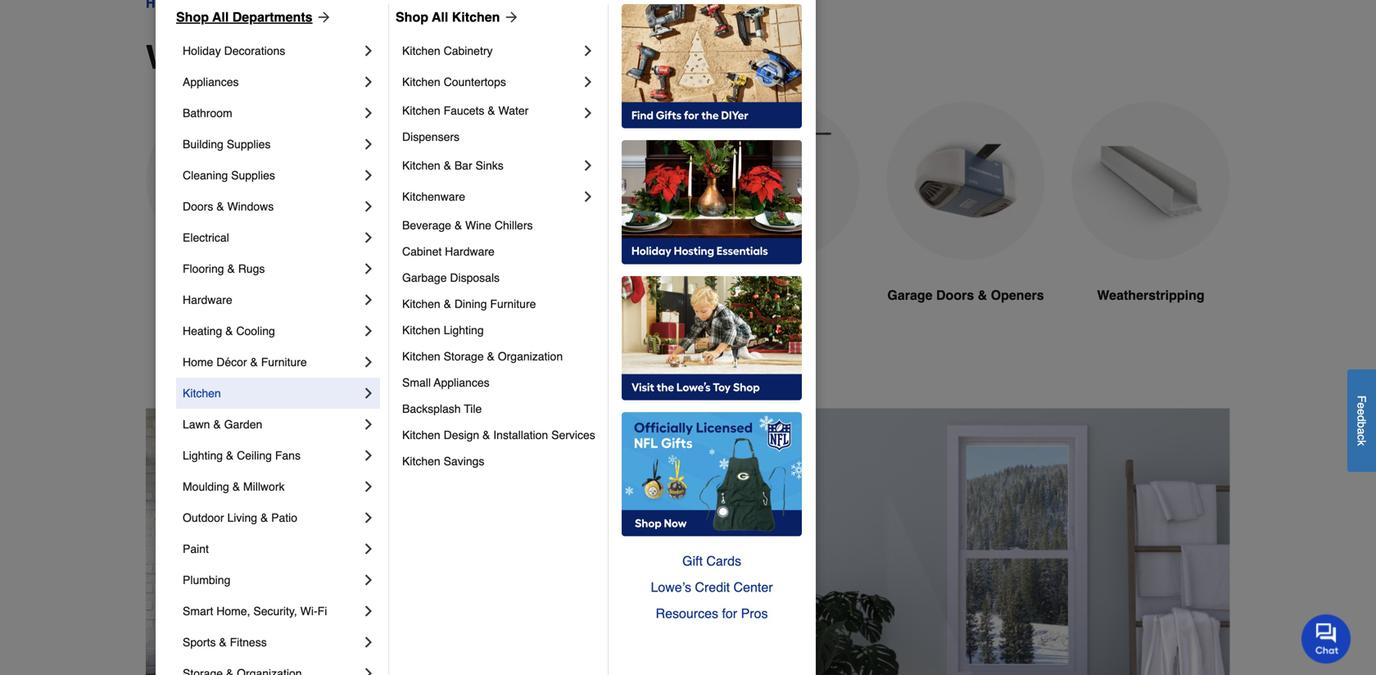 Task type: locate. For each thing, give the bounding box(es) containing it.
shop inside shop all departments link
[[176, 9, 209, 25]]

chevron right image for outdoor living & patio
[[361, 510, 377, 526]]

holiday decorations
[[183, 44, 285, 57]]

hardware down flooring
[[183, 293, 232, 306]]

kitchen left savings
[[402, 455, 441, 468]]

smart home, security, wi-fi
[[183, 605, 327, 618]]

appliances down 'storage'
[[434, 376, 490, 389]]

lawn & garden
[[183, 418, 262, 431]]

cleaning
[[183, 169, 228, 182]]

windows inside 'link'
[[227, 200, 274, 213]]

barn
[[745, 288, 775, 303]]

chevron right image for flooring & rugs
[[361, 261, 377, 277]]

2 e from the top
[[1356, 409, 1369, 415]]

kitchen down 'interior doors'
[[402, 324, 441, 337]]

2 all from the left
[[432, 9, 448, 25]]

e up d
[[1356, 402, 1369, 409]]

shop for shop all kitchen
[[396, 9, 429, 25]]

1 vertical spatial furniture
[[261, 356, 307, 369]]

flooring & rugs
[[183, 262, 265, 275]]

0 horizontal spatial hardware
[[183, 293, 232, 306]]

millwork
[[243, 480, 285, 493]]

1 horizontal spatial lighting
[[444, 324, 484, 337]]

chevron right image for kitchen
[[361, 385, 377, 401]]

2 vertical spatial windows
[[567, 288, 624, 303]]

supplies down building supplies link
[[231, 169, 275, 182]]

0 vertical spatial appliances
[[183, 75, 239, 88]]

kitchen up dispensers at the left top
[[402, 104, 441, 117]]

& right design
[[483, 429, 490, 442]]

find gifts for the diyer. image
[[622, 4, 802, 129]]

kitchenware
[[402, 190, 465, 203]]

bar
[[455, 159, 472, 172]]

decorations
[[224, 44, 285, 57]]

chevron right image
[[580, 43, 596, 59], [580, 74, 596, 90], [361, 167, 377, 184], [580, 188, 596, 205], [361, 198, 377, 215], [361, 261, 377, 277], [361, 292, 377, 308], [361, 354, 377, 370], [361, 447, 377, 464], [361, 541, 377, 557], [361, 603, 377, 619]]

hardware down beverage & wine chillers
[[445, 245, 495, 258]]

& left 'water'
[[488, 104, 495, 117]]

chevron right image for heating & cooling
[[361, 323, 377, 339]]

0 vertical spatial supplies
[[227, 138, 271, 151]]

kitchen for kitchen & dining furniture
[[402, 297, 441, 311]]

& right 'storage'
[[487, 350, 495, 363]]

chevron right image for moulding & millwork
[[361, 478, 377, 495]]

design
[[444, 429, 479, 442]]

rugs
[[238, 262, 265, 275]]

& left cooling
[[225, 324, 233, 338]]

kitchen & dining furniture
[[402, 297, 536, 311]]

0 vertical spatial furniture
[[490, 297, 536, 311]]

lawn & garden link
[[183, 409, 361, 440]]

cleaning supplies link
[[183, 160, 361, 191]]

& left ceiling
[[226, 449, 234, 462]]

shop up holiday
[[176, 9, 209, 25]]

1 horizontal spatial appliances
[[434, 376, 490, 389]]

1 horizontal spatial all
[[432, 9, 448, 25]]

chevron right image
[[361, 43, 377, 59], [361, 74, 377, 90], [361, 105, 377, 121], [580, 105, 596, 121], [361, 136, 377, 152], [580, 157, 596, 174], [361, 229, 377, 246], [361, 323, 377, 339], [361, 385, 377, 401], [361, 416, 377, 433], [361, 478, 377, 495], [361, 510, 377, 526], [361, 572, 377, 588], [361, 634, 377, 651], [361, 665, 377, 675]]

1 vertical spatial appliances
[[434, 376, 490, 389]]

supplies for building supplies
[[227, 138, 271, 151]]

1 vertical spatial windows
[[227, 200, 274, 213]]

all up holiday decorations
[[212, 9, 229, 25]]

1 all from the left
[[212, 9, 229, 25]]

chevron right image for electrical
[[361, 229, 377, 246]]

chevron right image for appliances
[[361, 74, 377, 90]]

appliances up 'bathroom'
[[183, 75, 239, 88]]

0 horizontal spatial appliances
[[183, 75, 239, 88]]

décor
[[216, 356, 247, 369]]

heating & cooling
[[183, 324, 275, 338]]

sinks
[[476, 159, 504, 172]]

& left "dining"
[[444, 297, 451, 311]]

kitchen for kitchen savings
[[402, 455, 441, 468]]

credit
[[695, 580, 730, 595]]

services
[[551, 429, 595, 442]]

interior
[[367, 288, 412, 303]]

doors down cleaning
[[183, 200, 213, 213]]

kitchen up cabinetry
[[452, 9, 500, 25]]

kitchen down backsplash
[[402, 429, 441, 442]]

openers
[[991, 288, 1044, 303]]

kitchen down kitchen cabinetry
[[402, 75, 441, 88]]

kitchen & bar sinks
[[402, 159, 504, 172]]

furniture down garbage disposals link
[[490, 297, 536, 311]]

kitchen up 'small'
[[402, 350, 441, 363]]

water
[[499, 104, 529, 117]]

0 vertical spatial windows
[[146, 39, 289, 76]]

building supplies link
[[183, 129, 361, 160]]

smart
[[183, 605, 213, 618]]

weatherstripping
[[1097, 288, 1205, 303]]

shop up kitchen cabinetry
[[396, 9, 429, 25]]

patio
[[271, 511, 297, 524]]

chevron right image for smart home, security, wi-fi
[[361, 603, 377, 619]]

& left the wine in the top of the page
[[455, 219, 462, 232]]

lowe's
[[651, 580, 691, 595]]

home
[[183, 356, 213, 369]]

chevron right image for cleaning supplies
[[361, 167, 377, 184]]

kitchen for kitchen lighting
[[402, 324, 441, 337]]

doors down garbage
[[416, 288, 454, 303]]

0 horizontal spatial lighting
[[183, 449, 223, 462]]

cards
[[707, 553, 742, 569]]

doors down rugs
[[233, 288, 271, 303]]

kitchen inside "kitchen faucets & water dispensers"
[[402, 104, 441, 117]]

gift
[[682, 553, 703, 569]]

kitchenware link
[[402, 181, 580, 212]]

cooling
[[236, 324, 275, 338]]

kitchen savings link
[[402, 448, 596, 474]]

paint
[[183, 542, 209, 556]]

e up b
[[1356, 409, 1369, 415]]

kitchen countertops
[[402, 75, 506, 88]]

1 vertical spatial supplies
[[231, 169, 275, 182]]

show more
[[653, 356, 723, 371]]

supplies up cleaning supplies
[[227, 138, 271, 151]]

kitchen
[[452, 9, 500, 25], [402, 44, 441, 57], [402, 75, 441, 88], [402, 104, 441, 117], [402, 159, 441, 172], [402, 297, 441, 311], [402, 324, 441, 337], [402, 350, 441, 363], [183, 387, 221, 400], [402, 429, 441, 442], [402, 455, 441, 468]]

shop all kitchen
[[396, 9, 500, 25]]

backsplash tile link
[[402, 396, 596, 422]]

kitchen down dispensers at the left top
[[402, 159, 441, 172]]

garage doors & openers link
[[887, 102, 1045, 345]]

a
[[1356, 428, 1369, 434]]

beverage & wine chillers
[[402, 219, 533, 232]]

appliances inside appliances link
[[183, 75, 239, 88]]

1 vertical spatial hardware
[[183, 293, 232, 306]]

home décor & furniture link
[[183, 347, 361, 378]]

1 horizontal spatial shop
[[396, 9, 429, 25]]

0 vertical spatial lighting
[[444, 324, 484, 337]]

chevron right image for bathroom
[[361, 105, 377, 121]]

2 shop from the left
[[396, 9, 429, 25]]

1 shop from the left
[[176, 9, 209, 25]]

garden
[[224, 418, 262, 431]]

kitchen lighting link
[[402, 317, 596, 343]]

& left millwork
[[232, 480, 240, 493]]

doors & windows link
[[183, 191, 361, 222]]

furniture
[[490, 297, 536, 311], [261, 356, 307, 369]]

chevron right image for kitchen countertops
[[580, 74, 596, 90]]

all up kitchen cabinetry
[[432, 9, 448, 25]]

1 vertical spatial lighting
[[183, 449, 223, 462]]

outdoor
[[183, 511, 224, 524]]

bathroom link
[[183, 98, 361, 129]]

shop inside shop all kitchen link
[[396, 9, 429, 25]]

arrow right image
[[313, 9, 332, 25]]

tile
[[464, 402, 482, 415]]

all for kitchen
[[432, 9, 448, 25]]

& left openers
[[978, 288, 987, 303]]

chevron right image for doors & windows
[[361, 198, 377, 215]]

resources for pros
[[656, 606, 768, 621]]

chevron right image for hardware
[[361, 292, 377, 308]]

kitchen down shop all kitchen
[[402, 44, 441, 57]]

smart home, security, wi-fi link
[[183, 596, 361, 627]]

gift cards link
[[622, 548, 802, 574]]

chevron right image for sports & fitness
[[361, 634, 377, 651]]

chillers
[[495, 219, 533, 232]]

doors right garage
[[936, 288, 974, 303]]

kitchen down garbage
[[402, 297, 441, 311]]

appliances link
[[183, 66, 361, 98]]

a blue chamberlain garage door opener with two white light panels. image
[[887, 102, 1045, 260]]

furniture down heating & cooling link
[[261, 356, 307, 369]]

kitchen storage & organization link
[[402, 343, 596, 370]]

0 horizontal spatial all
[[212, 9, 229, 25]]

0 horizontal spatial furniture
[[261, 356, 307, 369]]

1 horizontal spatial furniture
[[490, 297, 536, 311]]

kitchen & dining furniture link
[[402, 291, 596, 317]]

0 horizontal spatial shop
[[176, 9, 209, 25]]

lighting up 'storage'
[[444, 324, 484, 337]]

backsplash
[[402, 402, 461, 415]]

e
[[1356, 402, 1369, 409], [1356, 409, 1369, 415]]

lighting & ceiling fans
[[183, 449, 301, 462]]

f e e d b a c k button
[[1348, 369, 1376, 472]]

savings
[[444, 455, 485, 468]]

ceiling
[[237, 449, 272, 462]]

flooring & rugs link
[[183, 253, 361, 284]]

supplies
[[227, 138, 271, 151], [231, 169, 275, 182]]

interior doors link
[[331, 102, 490, 345]]

doors down arrow right image
[[331, 39, 426, 76]]

kitchen for kitchen & bar sinks
[[402, 159, 441, 172]]

&
[[298, 39, 322, 76], [488, 104, 495, 117], [444, 159, 451, 172], [216, 200, 224, 213], [455, 219, 462, 232], [227, 262, 235, 275], [978, 288, 987, 303], [444, 297, 451, 311], [225, 324, 233, 338], [487, 350, 495, 363], [250, 356, 258, 369], [213, 418, 221, 431], [483, 429, 490, 442], [226, 449, 234, 462], [232, 480, 240, 493], [260, 511, 268, 524], [219, 636, 227, 649]]

windows
[[146, 39, 289, 76], [227, 200, 274, 213], [567, 288, 624, 303]]

moulding & millwork link
[[183, 471, 361, 502]]

dining
[[455, 297, 487, 311]]

lighting up moulding
[[183, 449, 223, 462]]

for
[[722, 606, 738, 621]]

chat invite button image
[[1302, 614, 1352, 664]]

chevron right image for paint
[[361, 541, 377, 557]]

cleaning supplies
[[183, 169, 275, 182]]

cabinetry
[[444, 44, 493, 57]]

lighting
[[444, 324, 484, 337], [183, 449, 223, 462]]

sports & fitness
[[183, 636, 267, 649]]

1 horizontal spatial hardware
[[445, 245, 495, 258]]

doors
[[331, 39, 426, 76], [183, 200, 213, 213], [233, 288, 271, 303], [416, 288, 454, 303], [779, 288, 817, 303], [936, 288, 974, 303]]

doors for exterior doors
[[233, 288, 271, 303]]

doors right barn
[[779, 288, 817, 303]]

supplies for cleaning supplies
[[231, 169, 275, 182]]

storage
[[444, 350, 484, 363]]

kitchen for kitchen cabinetry
[[402, 44, 441, 57]]

a black double-hung window with six panes. image
[[516, 102, 675, 260]]

chevron right image for holiday decorations
[[361, 43, 377, 59]]



Task type: vqa. For each thing, say whether or not it's contained in the screenshot.
PROJECT to the left
no



Task type: describe. For each thing, give the bounding box(es) containing it.
chevron right image for building supplies
[[361, 136, 377, 152]]

security,
[[253, 605, 297, 618]]

flooring
[[183, 262, 224, 275]]

garbage disposals
[[402, 271, 500, 284]]

arrow right image
[[500, 9, 520, 25]]

furniture for home décor & furniture
[[261, 356, 307, 369]]

lowe's credit center
[[651, 580, 773, 595]]

chevron right image for kitchen faucets & water dispensers
[[580, 105, 596, 121]]

all for departments
[[212, 9, 229, 25]]

pros
[[741, 606, 768, 621]]

wi-
[[300, 605, 318, 618]]

doors for barn doors
[[779, 288, 817, 303]]

disposals
[[450, 271, 500, 284]]

a barn door with a brown frame, three frosted glass panels, black hardware and a black track. image
[[701, 102, 860, 260]]

sports & fitness link
[[183, 627, 361, 658]]

furniture for kitchen & dining furniture
[[490, 297, 536, 311]]

kitchen & bar sinks link
[[402, 150, 580, 181]]

electrical link
[[183, 222, 361, 253]]

& left patio
[[260, 511, 268, 524]]

fitness
[[230, 636, 267, 649]]

shop all kitchen link
[[396, 7, 520, 27]]

more
[[692, 356, 723, 371]]

home,
[[216, 605, 250, 618]]

heating
[[183, 324, 222, 338]]

appliances inside "small appliances" 'link'
[[434, 376, 490, 389]]

chevron right image for plumbing
[[361, 572, 377, 588]]

b
[[1356, 422, 1369, 428]]

chevron right image for lighting & ceiling fans
[[361, 447, 377, 464]]

show
[[653, 356, 688, 371]]

k
[[1356, 440, 1369, 446]]

0 vertical spatial hardware
[[445, 245, 495, 258]]

f e e d b a c k
[[1356, 395, 1369, 446]]

plumbing link
[[183, 565, 361, 596]]

moulding
[[183, 480, 229, 493]]

kitchen for kitchen design & installation services
[[402, 429, 441, 442]]

kitchen down home
[[183, 387, 221, 400]]

1 e from the top
[[1356, 402, 1369, 409]]

backsplash tile
[[402, 402, 482, 415]]

& inside "kitchen faucets & water dispensers"
[[488, 104, 495, 117]]

lawn
[[183, 418, 210, 431]]

hardware link
[[183, 284, 361, 315]]

barn doors link
[[701, 102, 860, 345]]

garage doors & openers
[[888, 288, 1044, 303]]

garage
[[888, 288, 933, 303]]

kitchen cabinetry
[[402, 44, 493, 57]]

visit the lowe's toy shop. image
[[622, 276, 802, 401]]

chevron right image for kitchen cabinetry
[[580, 43, 596, 59]]

hardware inside "link"
[[183, 293, 232, 306]]

departments
[[232, 9, 313, 25]]

small
[[402, 376, 431, 389]]

kitchen savings
[[402, 455, 485, 468]]

kitchen faucets & water dispensers link
[[402, 98, 580, 150]]

garbage disposals link
[[402, 265, 596, 291]]

resources for pros link
[[622, 601, 802, 627]]

windows for windows & doors
[[146, 39, 289, 76]]

doors for interior doors
[[416, 288, 454, 303]]

cabinet hardware
[[402, 245, 495, 258]]

kitchen for kitchen storage & organization
[[402, 350, 441, 363]]

fi
[[318, 605, 327, 618]]

kitchen countertops link
[[402, 66, 580, 98]]

gift cards
[[682, 553, 742, 569]]

officially licensed n f l gifts. shop now. image
[[622, 412, 802, 537]]

& right the décor
[[250, 356, 258, 369]]

sports
[[183, 636, 216, 649]]

exterior doors
[[180, 288, 271, 303]]

garbage
[[402, 271, 447, 284]]

chevron right image for kitchenware
[[580, 188, 596, 205]]

& down arrow right image
[[298, 39, 322, 76]]

kitchen lighting
[[402, 324, 484, 337]]

kitchen for kitchen faucets & water dispensers
[[402, 104, 441, 117]]

beverage
[[402, 219, 451, 232]]

chevron right image for kitchen & bar sinks
[[580, 157, 596, 174]]

kitchen design & installation services
[[402, 429, 595, 442]]

& right lawn
[[213, 418, 221, 431]]

installation
[[493, 429, 548, 442]]

a white three-panel, craftsman-style, prehung interior door with doorframe and hinges. image
[[331, 102, 490, 260]]

doors inside 'link'
[[183, 200, 213, 213]]

outdoor living & patio link
[[183, 502, 361, 533]]

doors & windows
[[183, 200, 274, 213]]

heating & cooling link
[[183, 315, 361, 347]]

shop for shop all departments
[[176, 9, 209, 25]]

building supplies
[[183, 138, 271, 151]]

small appliances
[[402, 376, 490, 389]]

& left rugs
[[227, 262, 235, 275]]

plumbing
[[183, 574, 231, 587]]

windows link
[[516, 102, 675, 345]]

fans
[[275, 449, 301, 462]]

& left bar on the left of the page
[[444, 159, 451, 172]]

chevron right image for home décor & furniture
[[361, 354, 377, 370]]

lighting & ceiling fans link
[[183, 440, 361, 471]]

windows for windows
[[567, 288, 624, 303]]

show more button
[[626, 345, 750, 382]]

a blue six-lite, two-panel, shaker-style exterior door. image
[[146, 102, 305, 260]]

& right sports
[[219, 636, 227, 649]]

holiday
[[183, 44, 221, 57]]

resources
[[656, 606, 719, 621]]

advertisement region
[[146, 408, 1231, 675]]

holiday decorations link
[[183, 35, 361, 66]]

a piece of white weatherstripping. image
[[1072, 102, 1231, 260]]

kitchen for kitchen countertops
[[402, 75, 441, 88]]

c
[[1356, 434, 1369, 440]]

wine
[[465, 219, 492, 232]]

& down cleaning supplies
[[216, 200, 224, 213]]

outdoor living & patio
[[183, 511, 297, 524]]

kitchen cabinetry link
[[402, 35, 580, 66]]

home décor & furniture
[[183, 356, 307, 369]]

chevron right image for lawn & garden
[[361, 416, 377, 433]]

interior doors
[[367, 288, 454, 303]]

dispensers
[[402, 130, 460, 143]]

doors for garage doors & openers
[[936, 288, 974, 303]]

holiday hosting essentials. image
[[622, 140, 802, 265]]

center
[[734, 580, 773, 595]]



